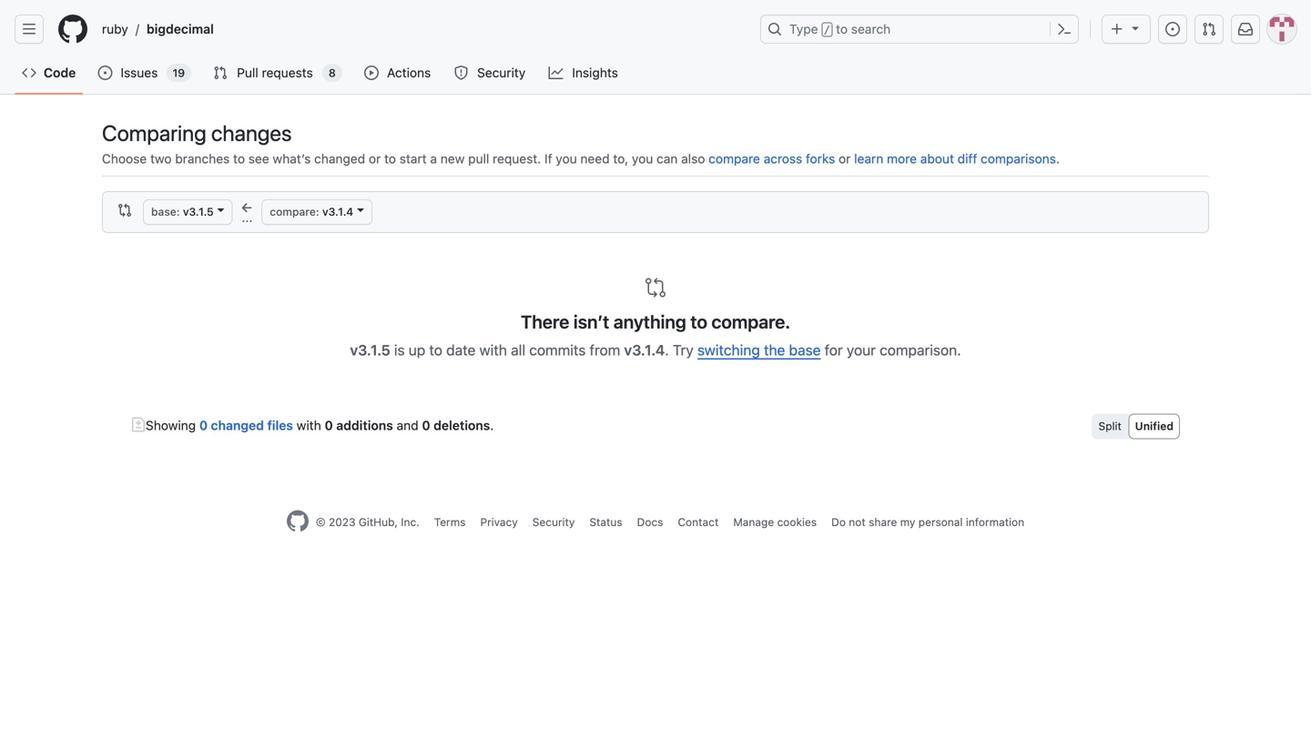 Task type: vqa. For each thing, say whether or not it's contained in the screenshot.
contributing at the bottom
no



Task type: describe. For each thing, give the bounding box(es) containing it.
2 0 from the left
[[325, 418, 333, 433]]

is
[[394, 341, 405, 359]]

up
[[409, 341, 425, 359]]

there
[[521, 311, 569, 332]]

. inside comparing changes choose two branches to see what's changed or to start a new pull request.             if you need to, you can also compare across forks or learn more about diff comparisons .
[[1056, 151, 1060, 166]]

git pull request image
[[213, 66, 228, 80]]

from
[[590, 341, 620, 359]]

choose
[[102, 151, 147, 166]]

split
[[1099, 420, 1122, 432]]

compare.
[[712, 311, 790, 332]]

learn
[[854, 151, 883, 166]]

bigdecimal link
[[139, 15, 221, 44]]

to right up at the left top of page
[[429, 341, 442, 359]]

also
[[681, 151, 705, 166]]

personal
[[919, 516, 963, 529]]

3 0 from the left
[[422, 418, 430, 433]]

do not share my personal information button
[[831, 514, 1024, 530]]

bigdecimal
[[147, 21, 214, 36]]

actions link
[[357, 59, 439, 86]]

plus image
[[1110, 22, 1124, 36]]

© 2023 github, inc.
[[316, 516, 420, 529]]

request.
[[493, 151, 541, 166]]

two
[[150, 151, 172, 166]]

issues
[[121, 65, 158, 80]]

compare
[[709, 151, 760, 166]]

pull
[[237, 65, 258, 80]]

2 vertical spatial .
[[490, 418, 494, 433]]

can
[[657, 151, 678, 166]]

1 horizontal spatial homepage image
[[287, 510, 309, 532]]

graph image
[[549, 66, 563, 80]]

code image
[[22, 66, 36, 80]]

comparisons
[[981, 151, 1056, 166]]

1 horizontal spatial security
[[532, 516, 575, 529]]

comparing
[[102, 120, 206, 146]]

terms
[[434, 516, 466, 529]]

with inside there isn't anything to compare. v3.1.5 is up to date with             all commits from v3.1.4 .             try switching the base for your comparison.
[[479, 341, 507, 359]]

1 vertical spatial with
[[297, 418, 321, 433]]

privacy
[[480, 516, 518, 529]]

showing
[[146, 418, 196, 433]]

switching the base link
[[697, 341, 821, 359]]

ruby / bigdecimal
[[102, 21, 214, 36]]

git compare image
[[645, 277, 666, 299]]

my
[[900, 516, 915, 529]]

type
[[789, 21, 818, 36]]

date
[[446, 341, 476, 359]]

requests
[[262, 65, 313, 80]]

2 you from the left
[[632, 151, 653, 166]]

switching
[[697, 341, 760, 359]]

1 0 from the left
[[199, 418, 208, 433]]

showing 0 changed files with 0 additions and 0 deletions .
[[146, 418, 494, 433]]

contact link
[[678, 516, 719, 529]]

cookies
[[777, 516, 817, 529]]

arrow left image
[[240, 201, 254, 216]]

a
[[430, 151, 437, 166]]

triangle down image
[[1128, 20, 1143, 35]]

deletions
[[434, 418, 490, 433]]

compare: v3.1.4
[[270, 205, 353, 218]]

manage cookies
[[733, 516, 817, 529]]

changes
[[211, 120, 292, 146]]

base: v3.1.5
[[151, 205, 214, 218]]

start
[[400, 151, 427, 166]]

type / to search
[[789, 21, 891, 36]]

0 vertical spatial security link
[[447, 59, 534, 86]]

issue opened image for git pull request image
[[98, 66, 112, 80]]

/ for type
[[824, 24, 830, 36]]

do not share my personal information
[[831, 516, 1024, 529]]

insights
[[572, 65, 618, 80]]

comparing changes choose two branches to see what's changed or to start a new pull request.             if you need to, you can also compare across forks or learn more about diff comparisons .
[[102, 120, 1060, 166]]

. inside there isn't anything to compare. v3.1.5 is up to date with             all commits from v3.1.4 .             try switching the base for your comparison.
[[665, 341, 669, 359]]

1 vertical spatial security link
[[532, 516, 575, 529]]

try
[[673, 341, 694, 359]]

information
[[966, 516, 1024, 529]]

not
[[849, 516, 866, 529]]

do
[[831, 516, 846, 529]]

manage cookies button
[[733, 514, 817, 530]]

actions
[[387, 65, 431, 80]]

list containing ruby / bigdecimal
[[95, 15, 749, 44]]

more
[[887, 151, 917, 166]]



Task type: locate. For each thing, give the bounding box(es) containing it.
privacy link
[[480, 516, 518, 529]]

security link left status link
[[532, 516, 575, 529]]

0 vertical spatial v3.1.4
[[322, 205, 353, 218]]

1 horizontal spatial v3.1.4
[[624, 341, 665, 359]]

comparison.
[[880, 341, 961, 359]]

1 vertical spatial changed
[[211, 418, 264, 433]]

homepage image left the ruby link
[[58, 15, 87, 44]]

security right the shield icon
[[477, 65, 526, 80]]

git compare image
[[117, 203, 132, 218]]

to left see
[[233, 151, 245, 166]]

branches
[[175, 151, 230, 166]]

github,
[[359, 516, 398, 529]]

or left learn
[[839, 151, 851, 166]]

unified button
[[1130, 417, 1179, 436]]

2 or from the left
[[839, 151, 851, 166]]

1 horizontal spatial 0
[[325, 418, 333, 433]]

0 horizontal spatial 0
[[199, 418, 208, 433]]

security link left the graph image
[[447, 59, 534, 86]]

v3.1.4 inside there isn't anything to compare. v3.1.5 is up to date with             all commits from v3.1.4 .             try switching the base for your comparison.
[[624, 341, 665, 359]]

homepage image
[[58, 15, 87, 44], [287, 510, 309, 532]]

or left start
[[369, 151, 381, 166]]

to up try
[[691, 311, 707, 332]]

issue opened image left git pull request icon
[[1165, 22, 1180, 36]]

with
[[479, 341, 507, 359], [297, 418, 321, 433]]

command palette image
[[1057, 22, 1072, 36]]

1 horizontal spatial you
[[632, 151, 653, 166]]

/ right "ruby"
[[136, 21, 139, 36]]

0 horizontal spatial you
[[556, 151, 577, 166]]

code link
[[15, 59, 83, 86]]

you right the to,
[[632, 151, 653, 166]]

0 right and on the bottom of the page
[[422, 418, 430, 433]]

. right and on the bottom of the page
[[490, 418, 494, 433]]

/ for ruby
[[136, 21, 139, 36]]

your
[[847, 341, 876, 359]]

split button
[[1092, 417, 1128, 436]]

0 vertical spatial .
[[1056, 151, 1060, 166]]

compare across forks button
[[709, 149, 835, 168]]

0 horizontal spatial with
[[297, 418, 321, 433]]

v3.1.4
[[322, 205, 353, 218], [624, 341, 665, 359]]

base:
[[151, 205, 180, 218]]

1 horizontal spatial changed
[[314, 151, 365, 166]]

notifications image
[[1238, 22, 1253, 36]]

0 right the showing
[[199, 418, 208, 433]]

list
[[95, 15, 749, 44]]

see
[[248, 151, 269, 166]]

v3.1.5 left is
[[350, 341, 390, 359]]

if
[[545, 151, 552, 166]]

inc.
[[401, 516, 420, 529]]

status
[[589, 516, 622, 529]]

. left try
[[665, 341, 669, 359]]

status link
[[589, 516, 622, 529]]

file diff image
[[131, 417, 146, 432]]

there isn't anything to compare. v3.1.5 is up to date with             all commits from v3.1.4 .             try switching the base for your comparison.
[[350, 311, 961, 359]]

issue opened image left issues at the top of the page
[[98, 66, 112, 80]]

the
[[764, 341, 785, 359]]

about
[[920, 151, 954, 166]]

all
[[511, 341, 525, 359]]

8
[[329, 66, 336, 79]]

1 vertical spatial .
[[665, 341, 669, 359]]

0 left additions
[[325, 418, 333, 433]]

docs
[[637, 516, 663, 529]]

v3.1.5
[[183, 205, 214, 218], [350, 341, 390, 359]]

0 horizontal spatial or
[[369, 151, 381, 166]]

insights link
[[542, 59, 627, 86]]

with left all on the left top of the page
[[479, 341, 507, 359]]

new
[[441, 151, 465, 166]]

2023
[[329, 516, 356, 529]]

with right files
[[297, 418, 321, 433]]

to left search at the top right
[[836, 21, 848, 36]]

diff
[[958, 151, 977, 166]]

or
[[369, 151, 381, 166], [839, 151, 851, 166]]

/ inside ruby / bigdecimal
[[136, 21, 139, 36]]

0 vertical spatial security
[[477, 65, 526, 80]]

and
[[397, 418, 419, 433]]

pull
[[468, 151, 489, 166]]

0 vertical spatial with
[[479, 341, 507, 359]]

v3.1.4 right compare:
[[322, 205, 353, 218]]

changed right what's
[[314, 151, 365, 166]]

v3.1.5 inside there isn't anything to compare. v3.1.5 is up to date with             all commits from v3.1.4 .             try switching the base for your comparison.
[[350, 341, 390, 359]]

what's
[[273, 151, 311, 166]]

ruby link
[[95, 15, 136, 44]]

1 vertical spatial v3.1.4
[[624, 341, 665, 359]]

isn't
[[574, 311, 609, 332]]

0 horizontal spatial changed
[[211, 418, 264, 433]]

git pull request image
[[1202, 22, 1216, 36]]

1 vertical spatial v3.1.5
[[350, 341, 390, 359]]

need
[[580, 151, 610, 166]]

/
[[136, 21, 139, 36], [824, 24, 830, 36]]

1 you from the left
[[556, 151, 577, 166]]

1 horizontal spatial v3.1.5
[[350, 341, 390, 359]]

anything
[[614, 311, 686, 332]]

0 horizontal spatial /
[[136, 21, 139, 36]]

to
[[836, 21, 848, 36], [233, 151, 245, 166], [384, 151, 396, 166], [691, 311, 707, 332], [429, 341, 442, 359]]

shield image
[[454, 66, 469, 80]]

0 horizontal spatial v3.1.5
[[183, 205, 214, 218]]

homepage image left ©
[[287, 510, 309, 532]]

/ inside type / to search
[[824, 24, 830, 36]]

changed inside comparing changes choose two branches to see what's changed or to start a new pull request.             if you need to, you can also compare across forks or learn more about diff comparisons .
[[314, 151, 365, 166]]

0 horizontal spatial homepage image
[[58, 15, 87, 44]]

share
[[869, 516, 897, 529]]

0 vertical spatial v3.1.5
[[183, 205, 214, 218]]

changed
[[314, 151, 365, 166], [211, 418, 264, 433]]

0 horizontal spatial .
[[490, 418, 494, 433]]

search
[[851, 21, 891, 36]]

0
[[199, 418, 208, 433], [325, 418, 333, 433], [422, 418, 430, 433]]

2 horizontal spatial 0
[[422, 418, 430, 433]]

learn more about diff comparisons link
[[854, 151, 1056, 166]]

1 vertical spatial homepage image
[[287, 510, 309, 532]]

0 horizontal spatial v3.1.4
[[322, 205, 353, 218]]

contact
[[678, 516, 719, 529]]

base
[[789, 341, 821, 359]]

2 horizontal spatial .
[[1056, 151, 1060, 166]]

security left status link
[[532, 516, 575, 529]]

issue opened image
[[1165, 22, 1180, 36], [98, 66, 112, 80]]

files
[[267, 418, 293, 433]]

security
[[477, 65, 526, 80], [532, 516, 575, 529]]

©
[[316, 516, 326, 529]]

0 vertical spatial changed
[[314, 151, 365, 166]]

0 horizontal spatial security
[[477, 65, 526, 80]]

1 horizontal spatial issue opened image
[[1165, 22, 1180, 36]]

compare:
[[270, 205, 319, 218]]

diff view list
[[1092, 414, 1180, 439]]

you right if
[[556, 151, 577, 166]]

v3.1.4 down the anything
[[624, 341, 665, 359]]

.
[[1056, 151, 1060, 166], [665, 341, 669, 359], [490, 418, 494, 433]]

across
[[764, 151, 802, 166]]

0 horizontal spatial issue opened image
[[98, 66, 112, 80]]

docs link
[[637, 516, 663, 529]]

manage
[[733, 516, 774, 529]]

pull requests
[[237, 65, 313, 80]]

forks
[[806, 151, 835, 166]]

1 horizontal spatial or
[[839, 151, 851, 166]]

additions
[[336, 418, 393, 433]]

1 vertical spatial security
[[532, 516, 575, 529]]

1 horizontal spatial with
[[479, 341, 507, 359]]

0 vertical spatial homepage image
[[58, 15, 87, 44]]

you
[[556, 151, 577, 166], [632, 151, 653, 166]]

terms link
[[434, 516, 466, 529]]

issue opened image for git pull request icon
[[1165, 22, 1180, 36]]

v3.1.5 right "base:"
[[183, 205, 214, 218]]

security inside "link"
[[477, 65, 526, 80]]

to,
[[613, 151, 628, 166]]

1 horizontal spatial .
[[665, 341, 669, 359]]

to left start
[[384, 151, 396, 166]]

1 or from the left
[[369, 151, 381, 166]]

1 vertical spatial issue opened image
[[98, 66, 112, 80]]

19
[[173, 66, 185, 79]]

...
[[242, 210, 253, 225]]

/ right type
[[824, 24, 830, 36]]

. right diff
[[1056, 151, 1060, 166]]

for
[[825, 341, 843, 359]]

0 changed files button
[[199, 414, 293, 438]]

code
[[44, 65, 76, 80]]

play image
[[364, 66, 379, 80]]

changed left files
[[211, 418, 264, 433]]

1 horizontal spatial /
[[824, 24, 830, 36]]

0 vertical spatial issue opened image
[[1165, 22, 1180, 36]]



